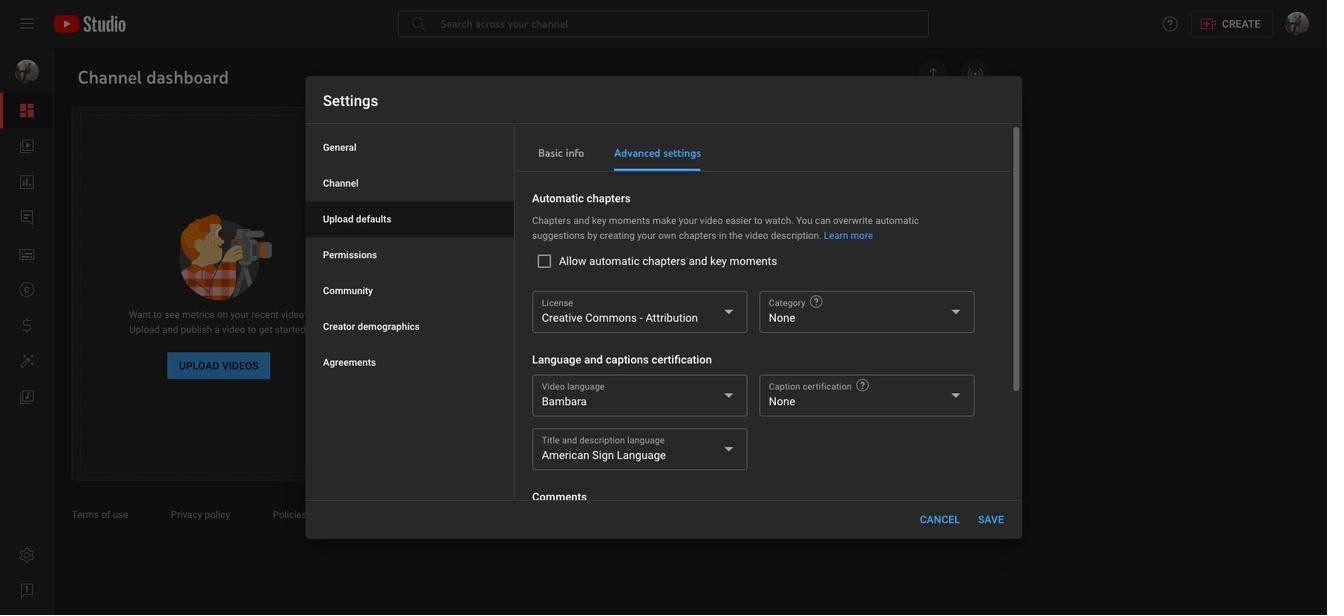 Task type: locate. For each thing, give the bounding box(es) containing it.
0 horizontal spatial language
[[568, 382, 605, 392]]

of
[[762, 208, 771, 219], [101, 509, 110, 521]]

0 vertical spatial tooltip
[[809, 294, 824, 309]]

key inside chapters and key moments make your video easier to watch. you can overwrite automatic suggestions by creating your own chapters in the video description.
[[592, 215, 607, 226]]

0 vertical spatial video
[[700, 215, 723, 226]]

1 vertical spatial moments
[[730, 255, 777, 268]]

and left warnings
[[689, 255, 708, 268]]

1 vertical spatial video
[[745, 230, 769, 241]]

you
[[796, 215, 813, 226]]

settings dialog
[[305, 76, 1022, 616]]

upload
[[323, 214, 354, 225], [129, 324, 160, 335], [179, 360, 219, 372]]

video?
[[281, 309, 309, 320]]

chapters inside chapters and key moments make your video easier to watch. you can overwrite automatic suggestions by creating your own chapters in the video description.
[[679, 230, 717, 241]]

to right easier
[[754, 215, 763, 226]]

changes
[[761, 250, 798, 261]]

community inside upcoming changes to community guidelines warnings
[[811, 250, 861, 261]]

and inside chapters and key moments make your video easier to watch. you can overwrite automatic suggestions by creating your own chapters in the video description.
[[574, 215, 590, 226]]

moments inside chapters and key moments make your video easier to watch. you can overwrite automatic suggestions by creating your own chapters in the video description.
[[609, 215, 650, 226]]

channel inside go to channel analytics button
[[436, 400, 484, 412]]

of left the use
[[101, 509, 110, 521]]

0 vertical spatial channel
[[773, 208, 807, 219]]

key up by
[[592, 215, 607, 226]]

0 vertical spatial automatic
[[876, 215, 919, 226]]

0 horizontal spatial community
[[323, 285, 373, 297]]

1 horizontal spatial automatic
[[876, 215, 919, 226]]

1 vertical spatial chapters
[[679, 230, 717, 241]]

0 horizontal spatial channel
[[436, 400, 484, 412]]

—
[[651, 300, 659, 311]]

to right go
[[420, 400, 433, 412]]

upload inside button
[[179, 360, 219, 372]]

2 horizontal spatial video
[[745, 230, 769, 241]]

chapters and key moments make your video easier to watch. you can overwrite automatic suggestions by creating your own chapters in the video description.
[[532, 215, 919, 241]]

and up by
[[574, 215, 590, 226]]

1 vertical spatial certification
[[803, 382, 852, 392]]

0 vertical spatial community
[[811, 250, 861, 261]]

warnings
[[715, 264, 754, 276]]

upload left defaults
[[323, 214, 354, 225]]

automatic
[[876, 215, 919, 226], [589, 255, 640, 268]]

1 horizontal spatial language
[[617, 449, 666, 462]]

language up video
[[532, 353, 582, 367]]

language up bambara
[[568, 382, 605, 392]]

0 horizontal spatial moments
[[609, 215, 650, 226]]

your right the make
[[679, 215, 698, 226]]

community down the permissions
[[323, 285, 373, 297]]

1 vertical spatial tooltip
[[855, 378, 870, 393]]

channel inside expansion of channel permissions link
[[773, 208, 807, 219]]

and down see
[[162, 324, 178, 335]]

certification right caption
[[803, 382, 852, 392]]

1 horizontal spatial moments
[[730, 255, 777, 268]]

0 vertical spatial key
[[592, 215, 607, 226]]

&
[[309, 509, 315, 521]]

language right sign
[[617, 449, 666, 462]]

1 horizontal spatial community
[[811, 250, 861, 261]]

language and captions certification
[[532, 353, 712, 367]]

upload for upload videos
[[179, 360, 219, 372]]

0 vertical spatial none
[[769, 312, 796, 325]]

video right a
[[222, 324, 245, 335]]

info
[[566, 146, 584, 160]]

1 vertical spatial community
[[323, 285, 373, 297]]

1 vertical spatial channel
[[436, 400, 484, 412]]

1 vertical spatial of
[[101, 509, 110, 521]]

analytics
[[487, 400, 543, 412]]

your right on
[[230, 309, 249, 320]]

tooltip for creative commons - attribution
[[809, 294, 824, 309]]

menu containing general
[[305, 130, 514, 381]]

to left get on the bottom left
[[248, 324, 256, 335]]

language
[[568, 382, 605, 392], [628, 436, 665, 446]]

to left see
[[153, 309, 162, 320]]

1 horizontal spatial video
[[700, 215, 723, 226]]

0 vertical spatial language
[[568, 382, 605, 392]]

to inside upcoming changes to community guidelines warnings
[[800, 250, 809, 261]]

1 vertical spatial upload
[[129, 324, 160, 335]]

0.0 —
[[630, 300, 659, 311]]

easier
[[726, 215, 752, 226]]

1 horizontal spatial of
[[762, 208, 771, 219]]

1 none from the top
[[769, 312, 796, 325]]

0 vertical spatial of
[[762, 208, 771, 219]]

Allow automatic chapters and key moments checkbox
[[532, 250, 780, 273]]

creating
[[600, 230, 635, 241]]

tooltip right caption certification
[[855, 378, 870, 393]]

0 vertical spatial moments
[[609, 215, 650, 226]]

tooltip right category
[[809, 294, 824, 309]]

upload inside settings dialog
[[323, 214, 354, 225]]

menu
[[305, 130, 514, 381]]

cancel button
[[914, 506, 966, 533]]

video right the
[[745, 230, 769, 241]]

none down category
[[769, 312, 796, 325]]

1 horizontal spatial language
[[628, 436, 665, 446]]

chapters down own
[[643, 255, 686, 268]]

2 none from the top
[[769, 395, 796, 409]]

automatic down creating at the top of page
[[589, 255, 640, 268]]

can
[[815, 215, 831, 226]]

upload videos
[[179, 360, 259, 372]]

create button
[[1192, 10, 1274, 37]]

safety
[[318, 509, 345, 521]]

1 horizontal spatial key
[[710, 255, 727, 268]]

1 vertical spatial language
[[628, 436, 665, 446]]

key down in in the top right of the page
[[710, 255, 727, 268]]

1 vertical spatial language
[[617, 449, 666, 462]]

basic
[[538, 146, 563, 160]]

0 vertical spatial certification
[[652, 353, 712, 367]]

1 horizontal spatial upload
[[179, 360, 219, 372]]

2 vertical spatial upload
[[179, 360, 219, 372]]

2 horizontal spatial your
[[679, 215, 698, 226]]

channel
[[323, 178, 359, 189]]

your left own
[[637, 230, 656, 241]]

upcoming changes to community guidelines warnings
[[715, 250, 909, 276]]

allow automatic chapters and key moments
[[559, 255, 777, 268]]

0 horizontal spatial of
[[101, 509, 110, 521]]

none down caption
[[769, 395, 796, 409]]

0 vertical spatial upload
[[323, 214, 354, 225]]

go to channel analytics
[[403, 400, 543, 412]]

and
[[574, 215, 590, 226], [689, 255, 708, 268], [162, 324, 178, 335], [584, 353, 603, 367], [562, 436, 577, 446]]

-
[[640, 312, 643, 325]]

upload down want
[[129, 324, 160, 335]]

0 horizontal spatial key
[[592, 215, 607, 226]]

on
[[217, 309, 228, 320]]

to inside button
[[420, 400, 433, 412]]

channel for to
[[436, 400, 484, 412]]

and up the american
[[562, 436, 577, 446]]

and for title and description language american sign language
[[562, 436, 577, 446]]

2 vertical spatial video
[[222, 324, 245, 335]]

your
[[679, 215, 698, 226], [637, 230, 656, 241], [230, 309, 249, 320]]

caption
[[769, 382, 801, 392]]

0 horizontal spatial automatic
[[589, 255, 640, 268]]

moments
[[609, 215, 650, 226], [730, 255, 777, 268]]

create
[[1222, 18, 1261, 30]]

2 vertical spatial your
[[230, 309, 249, 320]]

to down description.
[[800, 250, 809, 261]]

creator
[[323, 321, 355, 332]]

metrics
[[182, 309, 215, 320]]

defaults
[[356, 214, 392, 225]]

1 vertical spatial none
[[769, 395, 796, 409]]

video up in in the top right of the page
[[700, 215, 723, 226]]

license
[[542, 298, 573, 309]]

tooltip
[[809, 294, 824, 309], [855, 378, 870, 393]]

chapters
[[587, 192, 631, 205], [679, 230, 717, 241], [643, 255, 686, 268]]

channel right go
[[436, 400, 484, 412]]

and inside title and description language american sign language
[[562, 436, 577, 446]]

video
[[542, 382, 565, 392]]

license creative commons - attribution
[[542, 298, 698, 325]]

and inside want to see metrics on your recent video? upload and publish a video to get started.
[[162, 324, 178, 335]]

language right description at the bottom left of page
[[628, 436, 665, 446]]

0 vertical spatial your
[[679, 215, 698, 226]]

recent
[[252, 309, 279, 320]]

1 vertical spatial key
[[710, 255, 727, 268]]

policy
[[205, 509, 230, 521]]

1 horizontal spatial channel
[[773, 208, 807, 219]]

1 vertical spatial automatic
[[589, 255, 640, 268]]

channel for of
[[773, 208, 807, 219]]

cancel
[[920, 514, 960, 526]]

title
[[542, 436, 560, 446]]

moments up creating at the top of page
[[609, 215, 650, 226]]

video
[[700, 215, 723, 226], [745, 230, 769, 241], [222, 324, 245, 335]]

started.
[[275, 324, 308, 335]]

advanced settings
[[614, 146, 701, 160]]

community
[[811, 250, 861, 261], [323, 285, 373, 297]]

your inside want to see metrics on your recent video? upload and publish a video to get started.
[[230, 309, 249, 320]]

1 horizontal spatial tooltip
[[855, 378, 870, 393]]

moments down the
[[730, 255, 777, 268]]

watch.
[[765, 215, 794, 226]]

automatic inside chapters and key moments make your video easier to watch. you can overwrite automatic suggestions by creating your own chapters in the video description.
[[876, 215, 919, 226]]

community down learn at the right of the page
[[811, 250, 861, 261]]

upload down "publish"
[[179, 360, 219, 372]]

of right easier
[[762, 208, 771, 219]]

channel up description.
[[773, 208, 807, 219]]

upload defaults
[[323, 214, 392, 225]]

1 vertical spatial your
[[637, 230, 656, 241]]

certification
[[652, 353, 712, 367], [803, 382, 852, 392]]

a
[[214, 324, 220, 335]]

title and description language american sign language
[[542, 436, 666, 462]]

chapters up creating at the top of page
[[587, 192, 631, 205]]

channel
[[773, 208, 807, 219], [436, 400, 484, 412]]

2 horizontal spatial upload
[[323, 214, 354, 225]]

0 horizontal spatial your
[[230, 309, 249, 320]]

and left captions at the left of the page
[[584, 353, 603, 367]]

2 vertical spatial chapters
[[643, 255, 686, 268]]

automatic
[[532, 192, 584, 205]]

language inside title and description language american sign language
[[617, 449, 666, 462]]

community inside settings dialog
[[323, 285, 373, 297]]

certification down attribution
[[652, 353, 712, 367]]

the
[[729, 230, 743, 241]]

upload for upload defaults
[[323, 214, 354, 225]]

menu inside settings dialog
[[305, 130, 514, 381]]

to
[[754, 215, 763, 226], [800, 250, 809, 261], [153, 309, 162, 320], [248, 324, 256, 335], [420, 400, 433, 412]]

description.
[[771, 230, 822, 241]]

0 vertical spatial language
[[532, 353, 582, 367]]

none for bambara
[[769, 395, 796, 409]]

0 horizontal spatial tooltip
[[809, 294, 824, 309]]

automatic up the guidelines
[[876, 215, 919, 226]]

chapters left in in the top right of the page
[[679, 230, 717, 241]]

in
[[719, 230, 727, 241]]

and inside checkbox
[[689, 255, 708, 268]]

moments inside allow automatic chapters and key moments checkbox
[[730, 255, 777, 268]]

0 horizontal spatial video
[[222, 324, 245, 335]]

community
[[737, 166, 785, 177]]

0 horizontal spatial certification
[[652, 353, 712, 367]]

0 horizontal spatial upload
[[129, 324, 160, 335]]



Task type: vqa. For each thing, say whether or not it's contained in the screenshot.
OWN
yes



Task type: describe. For each thing, give the bounding box(es) containing it.
shelf
[[813, 166, 835, 177]]

settings
[[663, 146, 701, 160]]

commons
[[585, 312, 637, 325]]

get
[[259, 324, 273, 335]]

bambara
[[542, 395, 587, 409]]

attribution
[[646, 312, 698, 325]]

your for video?
[[230, 309, 249, 320]]

use
[[113, 509, 128, 521]]

language inside video language bambara
[[568, 382, 605, 392]]

learn more link
[[824, 230, 873, 241]]

privacy
[[171, 509, 202, 521]]

advanced
[[614, 146, 661, 160]]

your for easier
[[679, 215, 698, 226]]

and for language and captions certification
[[584, 353, 603, 367]]

"top
[[715, 166, 734, 177]]

creator demographics
[[323, 321, 420, 332]]

clips"
[[788, 166, 811, 177]]

privacy policy
[[171, 509, 233, 521]]

policies & safety
[[273, 509, 347, 521]]

make
[[653, 215, 677, 226]]

expansion
[[715, 208, 760, 219]]

upload inside want to see metrics on your recent video? upload and publish a video to get started.
[[129, 324, 160, 335]]

"top community clips" shelf available now link
[[715, 152, 972, 193]]

and for chapters and key moments make your video easier to watch. you can overwrite automatic suggestions by creating your own chapters in the video description.
[[574, 215, 590, 226]]

of for expansion
[[762, 208, 771, 219]]

policies & safety link
[[273, 509, 359, 521]]

terms of use
[[72, 509, 131, 521]]

chapters
[[532, 215, 571, 226]]

own
[[658, 230, 677, 241]]

0 vertical spatial chapters
[[587, 192, 631, 205]]

caption certification
[[769, 382, 852, 392]]

terms
[[72, 509, 99, 521]]

terms of use link
[[72, 509, 143, 521]]

go
[[403, 400, 417, 412]]

see
[[165, 309, 180, 320]]

upcoming
[[715, 250, 759, 261]]

1 horizontal spatial certification
[[803, 382, 852, 392]]

learn
[[824, 230, 849, 241]]

learn more
[[824, 230, 873, 241]]

guidelines
[[864, 250, 909, 261]]

description
[[580, 436, 625, 446]]

privacy policy link
[[171, 509, 244, 521]]

language inside title and description language american sign language
[[628, 436, 665, 446]]

videos
[[222, 360, 259, 372]]

video inside want to see metrics on your recent video? upload and publish a video to get started.
[[222, 324, 245, 335]]

tooltip for bambara
[[855, 378, 870, 393]]

category
[[769, 298, 806, 309]]

upcoming changes to community guidelines warnings link
[[715, 236, 972, 292]]

expansion of channel permissions link
[[715, 194, 972, 235]]

save
[[978, 514, 1004, 526]]

0 horizontal spatial language
[[532, 353, 582, 367]]

general
[[323, 142, 357, 153]]

agreements
[[323, 357, 376, 368]]

captions
[[606, 353, 649, 367]]

1 horizontal spatial your
[[637, 230, 656, 241]]

none for creative commons - attribution
[[769, 312, 796, 325]]

available
[[837, 166, 875, 177]]

basic info
[[538, 146, 584, 160]]

save button
[[972, 506, 1010, 533]]

account image
[[1286, 12, 1310, 36]]

creative
[[542, 312, 583, 325]]

expansion of channel permissions
[[715, 208, 863, 219]]

policies
[[273, 509, 307, 521]]

"top community clips" shelf available now
[[715, 166, 896, 177]]

automatic inside allow automatic chapters and key moments checkbox
[[589, 255, 640, 268]]

of for terms
[[101, 509, 110, 521]]

to inside chapters and key moments make your video easier to watch. you can overwrite automatic suggestions by creating your own chapters in the video description.
[[754, 215, 763, 226]]

more
[[851, 230, 873, 241]]

american
[[542, 449, 590, 462]]

key inside checkbox
[[710, 255, 727, 268]]

now
[[877, 166, 896, 177]]

permissions
[[810, 208, 863, 219]]

want
[[129, 309, 151, 320]]

go to channel analytics link
[[385, 392, 678, 419]]

automatic chapters
[[532, 192, 631, 205]]

upload videos button
[[167, 353, 271, 379]]

allow
[[559, 255, 587, 268]]

settings
[[323, 92, 378, 110]]

want to see metrics on your recent video? upload and publish a video to get started.
[[129, 309, 309, 335]]

go to channel analytics button
[[397, 392, 549, 419]]

chapters inside checkbox
[[643, 255, 686, 268]]

sign
[[592, 449, 614, 462]]

0.0
[[630, 300, 644, 311]]

video language bambara
[[542, 382, 605, 409]]

by
[[587, 230, 597, 241]]

demographics
[[358, 321, 420, 332]]

suggestions
[[532, 230, 585, 241]]



